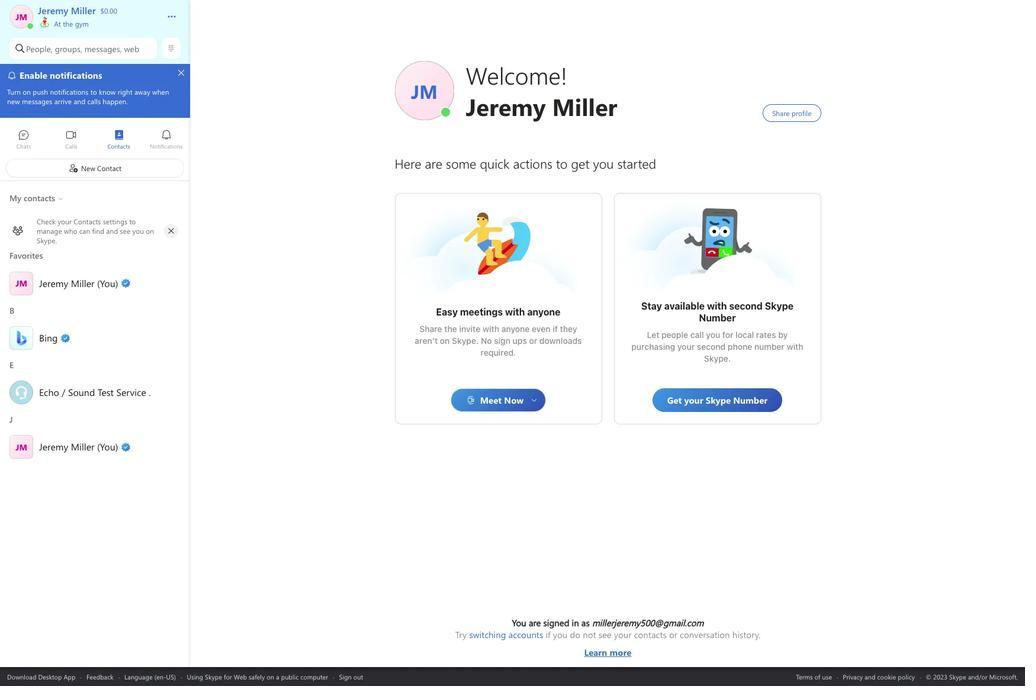 Task type: describe. For each thing, give the bounding box(es) containing it.
app
[[64, 673, 76, 681]]

at the gym
[[52, 19, 89, 28]]

and
[[865, 673, 876, 681]]

language (en-us)
[[124, 673, 176, 681]]

using
[[187, 673, 203, 681]]

number
[[699, 313, 736, 323]]

local
[[736, 330, 754, 340]]

or inside the try switching accounts if you do not see your contacts or conversation history. learn more
[[669, 629, 678, 641]]

b group
[[0, 301, 190, 356]]

share
[[420, 324, 442, 334]]

do
[[570, 629, 580, 641]]

sound
[[68, 386, 95, 399]]

bing
[[39, 332, 58, 344]]

for inside let people call you for local rates by purchasing your second phone number with skype.
[[723, 330, 734, 340]]

people
[[662, 330, 688, 340]]

download
[[7, 673, 36, 681]]

are
[[529, 617, 541, 629]]

privacy
[[843, 673, 863, 681]]

purchasing
[[632, 342, 675, 352]]

terms of use
[[796, 673, 832, 681]]

sign out link
[[339, 673, 363, 681]]

1 vertical spatial for
[[224, 673, 232, 681]]

(you) for favorites group
[[97, 277, 118, 289]]

see
[[599, 629, 612, 641]]

of
[[815, 673, 820, 681]]

test
[[98, 386, 114, 399]]

try switching accounts if you do not see your contacts or conversation history. learn more
[[455, 629, 761, 659]]

a
[[276, 673, 279, 681]]

if inside share the invite with anyone even if they aren't on skype. no sign ups or downloads required.
[[553, 324, 558, 334]]

they
[[560, 324, 577, 334]]

miller for favorites group
[[71, 277, 95, 289]]

available
[[664, 301, 705, 312]]

phone
[[728, 342, 752, 352]]

skype inside stay available with second skype number
[[765, 301, 794, 312]]

you
[[512, 617, 526, 629]]

you inside let people call you for local rates by purchasing your second phone number with skype.
[[706, 330, 720, 340]]

/
[[62, 386, 65, 399]]

echo / sound test service .
[[39, 386, 151, 399]]

using skype for web safely on a public computer
[[187, 673, 328, 681]]

public
[[281, 673, 299, 681]]

feedback
[[86, 673, 114, 681]]

service
[[116, 386, 146, 399]]

messages,
[[85, 43, 122, 54]]

let people call you for local rates by purchasing your second phone number with skype.
[[632, 330, 806, 364]]

your inside the try switching accounts if you do not see your contacts or conversation history. learn more
[[614, 629, 632, 641]]

favorites group
[[0, 246, 190, 301]]

(en-
[[154, 673, 166, 681]]

learn
[[584, 647, 607, 659]]

contacts
[[634, 629, 667, 641]]

skype. inside share the invite with anyone even if they aren't on skype. no sign ups or downloads required.
[[452, 336, 479, 346]]

accounts
[[509, 629, 543, 641]]

on inside share the invite with anyone even if they aren't on skype. no sign ups or downloads required.
[[440, 336, 450, 346]]

mansurfer
[[463, 211, 505, 224]]

you are signed in as
[[512, 617, 592, 629]]

out
[[353, 673, 363, 681]]

with up ups
[[505, 307, 525, 317]]

.
[[149, 386, 151, 399]]

language (en-us) link
[[124, 673, 176, 681]]

using skype for web safely on a public computer link
[[187, 673, 328, 681]]

the for gym
[[63, 19, 73, 28]]

switching accounts link
[[469, 629, 543, 641]]

terms of use link
[[796, 673, 832, 681]]

policy
[[898, 673, 915, 681]]

ups
[[513, 336, 527, 346]]

jeremy miller (you) for j group
[[39, 441, 118, 453]]

conversation
[[680, 629, 730, 641]]

try
[[455, 629, 467, 641]]

switching
[[469, 629, 506, 641]]



Task type: vqa. For each thing, say whether or not it's contained in the screenshot.
Gym
yes



Task type: locate. For each thing, give the bounding box(es) containing it.
if up downloads
[[553, 324, 558, 334]]

0 horizontal spatial for
[[224, 673, 232, 681]]

(you) for j group
[[97, 441, 118, 453]]

1 vertical spatial jeremy miller (you)
[[39, 441, 118, 453]]

more
[[610, 647, 632, 659]]

jeremy inside favorites group
[[39, 277, 68, 289]]

download desktop app
[[7, 673, 76, 681]]

second inside stay available with second skype number
[[729, 301, 763, 312]]

0 vertical spatial or
[[529, 336, 537, 346]]

feedback link
[[86, 673, 114, 681]]

the inside share the invite with anyone even if they aren't on skype. no sign ups or downloads required.
[[444, 324, 457, 334]]

privacy and cookie policy
[[843, 673, 915, 681]]

invite
[[459, 324, 481, 334]]

0 vertical spatial the
[[63, 19, 73, 28]]

1 (you) from the top
[[97, 277, 118, 289]]

even
[[532, 324, 551, 334]]

gym
[[75, 19, 89, 28]]

jeremy
[[39, 277, 68, 289], [39, 441, 68, 453]]

skype right using
[[205, 673, 222, 681]]

language
[[124, 673, 153, 681]]

0 horizontal spatial your
[[614, 629, 632, 641]]

for
[[723, 330, 734, 340], [224, 673, 232, 681]]

people, groups, messages, web
[[26, 43, 139, 54]]

0 horizontal spatial skype.
[[452, 336, 479, 346]]

0 horizontal spatial you
[[553, 629, 568, 641]]

in
[[572, 617, 579, 629]]

0 vertical spatial skype
[[765, 301, 794, 312]]

computer
[[300, 673, 328, 681]]

call
[[690, 330, 704, 340]]

1 horizontal spatial you
[[706, 330, 720, 340]]

1 horizontal spatial second
[[729, 301, 763, 312]]

your
[[677, 342, 695, 352], [614, 629, 632, 641]]

1 vertical spatial if
[[546, 629, 551, 641]]

tab list
[[0, 124, 190, 157]]

at the gym button
[[38, 17, 155, 28]]

0 horizontal spatial the
[[63, 19, 73, 28]]

groups,
[[55, 43, 82, 54]]

1 miller from the top
[[71, 277, 95, 289]]

(you) inside favorites group
[[97, 277, 118, 289]]

meetings
[[460, 307, 503, 317]]

jeremy down echo
[[39, 441, 68, 453]]

privacy and cookie policy link
[[843, 673, 915, 681]]

0 vertical spatial jeremy miller (you)
[[39, 277, 118, 289]]

1 vertical spatial second
[[697, 342, 726, 352]]

0 vertical spatial if
[[553, 324, 558, 334]]

2 jeremy miller (you) from the top
[[39, 441, 118, 453]]

number
[[755, 342, 785, 352]]

or inside share the invite with anyone even if they aren't on skype. no sign ups or downloads required.
[[529, 336, 537, 346]]

if inside the try switching accounts if you do not see your contacts or conversation history. learn more
[[546, 629, 551, 641]]

people, groups, messages, web button
[[9, 38, 157, 59]]

history.
[[732, 629, 761, 641]]

stay available with second skype number
[[641, 301, 796, 323]]

your down the call
[[677, 342, 695, 352]]

0 vertical spatial you
[[706, 330, 720, 340]]

skype. inside let people call you for local rates by purchasing your second phone number with skype.
[[704, 354, 731, 364]]

j group
[[0, 410, 190, 465]]

desktop
[[38, 673, 62, 681]]

0 horizontal spatial skype
[[205, 673, 222, 681]]

sign out
[[339, 673, 363, 681]]

safely
[[249, 673, 265, 681]]

0 vertical spatial skype.
[[452, 336, 479, 346]]

second up local
[[729, 301, 763, 312]]

terms
[[796, 673, 813, 681]]

you
[[706, 330, 720, 340], [553, 629, 568, 641]]

1 jeremy miller (you) from the top
[[39, 277, 118, 289]]

echo
[[39, 386, 59, 399]]

required.
[[481, 348, 516, 358]]

1 horizontal spatial if
[[553, 324, 558, 334]]

jeremy miller (you)
[[39, 277, 118, 289], [39, 441, 118, 453]]

on down share
[[440, 336, 450, 346]]

2 (you) from the top
[[97, 441, 118, 453]]

for left web
[[224, 673, 232, 681]]

anyone
[[527, 307, 561, 317], [501, 324, 530, 334]]

with inside let people call you for local rates by purchasing your second phone number with skype.
[[787, 342, 804, 352]]

with inside stay available with second skype number
[[707, 301, 727, 312]]

miller inside favorites group
[[71, 277, 95, 289]]

anyone up ups
[[501, 324, 530, 334]]

the right at
[[63, 19, 73, 28]]

anyone up even
[[527, 307, 561, 317]]

skype. down invite
[[452, 336, 479, 346]]

you left do
[[553, 629, 568, 641]]

1 vertical spatial skype
[[205, 673, 222, 681]]

1 horizontal spatial for
[[723, 330, 734, 340]]

0 horizontal spatial or
[[529, 336, 537, 346]]

if right are
[[546, 629, 551, 641]]

jeremy inside j group
[[39, 441, 68, 453]]

learn more link
[[455, 641, 761, 659]]

1 horizontal spatial your
[[677, 342, 695, 352]]

jeremy miller (you) down sound
[[39, 441, 118, 453]]

jeremy up bing
[[39, 277, 68, 289]]

jeremy miller (you) inside favorites group
[[39, 277, 118, 289]]

or
[[529, 336, 537, 346], [669, 629, 678, 641]]

the inside button
[[63, 19, 73, 28]]

miller down sound
[[71, 441, 95, 453]]

us)
[[166, 673, 176, 681]]

(you) up b group
[[97, 277, 118, 289]]

at
[[54, 19, 61, 28]]

the down easy
[[444, 324, 457, 334]]

your right the "see"
[[614, 629, 632, 641]]

1 horizontal spatial skype
[[765, 301, 794, 312]]

sign
[[339, 673, 352, 681]]

web
[[234, 673, 247, 681]]

second down the call
[[697, 342, 726, 352]]

not
[[583, 629, 596, 641]]

1 horizontal spatial or
[[669, 629, 678, 641]]

use
[[822, 673, 832, 681]]

(you)
[[97, 277, 118, 289], [97, 441, 118, 453]]

0 vertical spatial (you)
[[97, 277, 118, 289]]

downloads
[[540, 336, 582, 346]]

(you) inside j group
[[97, 441, 118, 453]]

1 vertical spatial on
[[267, 673, 274, 681]]

your inside let people call you for local rates by purchasing your second phone number with skype.
[[677, 342, 695, 352]]

on
[[440, 336, 450, 346], [267, 673, 274, 681]]

you inside the try switching accounts if you do not see your contacts or conversation history. learn more
[[553, 629, 568, 641]]

skype. down phone
[[704, 354, 731, 364]]

miller up b group
[[71, 277, 95, 289]]

if
[[553, 324, 558, 334], [546, 629, 551, 641]]

or right contacts
[[669, 629, 678, 641]]

0 vertical spatial on
[[440, 336, 450, 346]]

1 vertical spatial or
[[669, 629, 678, 641]]

anyone inside share the invite with anyone even if they aren't on skype. no sign ups or downloads required.
[[501, 324, 530, 334]]

0 horizontal spatial second
[[697, 342, 726, 352]]

jeremy for j group
[[39, 441, 68, 453]]

whosthis
[[682, 206, 719, 218]]

0 vertical spatial your
[[677, 342, 695, 352]]

2 jeremy from the top
[[39, 441, 68, 453]]

let
[[647, 330, 659, 340]]

0 horizontal spatial on
[[267, 673, 274, 681]]

1 vertical spatial (you)
[[97, 441, 118, 453]]

1 vertical spatial skype.
[[704, 354, 731, 364]]

on left a
[[267, 673, 274, 681]]

0 vertical spatial for
[[723, 330, 734, 340]]

easy meetings with anyone
[[436, 307, 561, 317]]

1 vertical spatial the
[[444, 324, 457, 334]]

as
[[582, 617, 590, 629]]

aren't
[[415, 336, 438, 346]]

people,
[[26, 43, 53, 54]]

1 vertical spatial miller
[[71, 441, 95, 453]]

0 vertical spatial second
[[729, 301, 763, 312]]

the
[[63, 19, 73, 28], [444, 324, 457, 334]]

1 horizontal spatial skype.
[[704, 354, 731, 364]]

with
[[707, 301, 727, 312], [505, 307, 525, 317], [483, 324, 499, 334], [787, 342, 804, 352]]

easy
[[436, 307, 458, 317]]

skype.
[[452, 336, 479, 346], [704, 354, 731, 364]]

cookie
[[877, 673, 896, 681]]

download desktop app link
[[7, 673, 76, 681]]

with inside share the invite with anyone even if they aren't on skype. no sign ups or downloads required.
[[483, 324, 499, 334]]

with down "by"
[[787, 342, 804, 352]]

jeremy miller (you) inside j group
[[39, 441, 118, 453]]

1 vertical spatial you
[[553, 629, 568, 641]]

rates
[[756, 330, 776, 340]]

1 vertical spatial your
[[614, 629, 632, 641]]

no
[[481, 336, 492, 346]]

skype
[[765, 301, 794, 312], [205, 673, 222, 681]]

signed
[[543, 617, 569, 629]]

share the invite with anyone even if they aren't on skype. no sign ups or downloads required.
[[415, 324, 584, 358]]

by
[[778, 330, 788, 340]]

or right ups
[[529, 336, 537, 346]]

jeremy for favorites group
[[39, 277, 68, 289]]

miller for j group
[[71, 441, 95, 453]]

e group
[[0, 356, 190, 410]]

1 horizontal spatial the
[[444, 324, 457, 334]]

skype up "by"
[[765, 301, 794, 312]]

1 vertical spatial anyone
[[501, 324, 530, 334]]

jeremy miller (you) for favorites group
[[39, 277, 118, 289]]

1 vertical spatial jeremy
[[39, 441, 68, 453]]

0 vertical spatial miller
[[71, 277, 95, 289]]

sign
[[494, 336, 511, 346]]

0 horizontal spatial if
[[546, 629, 551, 641]]

1 jeremy from the top
[[39, 277, 68, 289]]

with up no
[[483, 324, 499, 334]]

web
[[124, 43, 139, 54]]

you right the call
[[706, 330, 720, 340]]

miller inside j group
[[71, 441, 95, 453]]

second
[[729, 301, 763, 312], [697, 342, 726, 352]]

(you) down test
[[97, 441, 118, 453]]

2 miller from the top
[[71, 441, 95, 453]]

second inside let people call you for local rates by purchasing your second phone number with skype.
[[697, 342, 726, 352]]

0 vertical spatial anyone
[[527, 307, 561, 317]]

with up number
[[707, 301, 727, 312]]

the for invite
[[444, 324, 457, 334]]

1 horizontal spatial on
[[440, 336, 450, 346]]

jeremy miller (you) up b group
[[39, 277, 118, 289]]

for left local
[[723, 330, 734, 340]]

0 vertical spatial jeremy
[[39, 277, 68, 289]]

stay
[[641, 301, 662, 312]]



